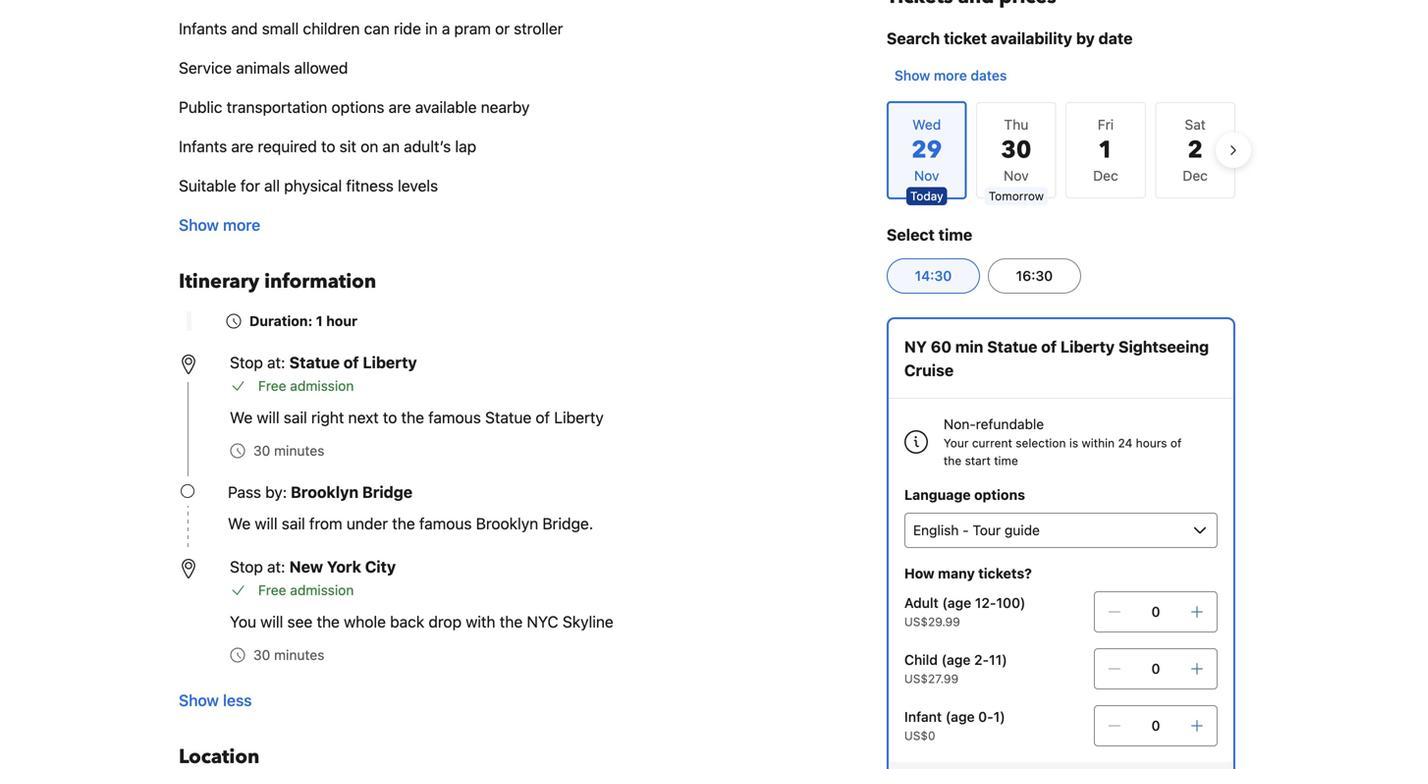 Task type: vqa. For each thing, say whether or not it's contained in the screenshot.
right should
no



Task type: describe. For each thing, give the bounding box(es) containing it.
show for show more dates
[[895, 67, 931, 84]]

tomorrow
[[989, 189, 1044, 203]]

will for new
[[261, 613, 283, 631]]

you will see the whole back drop with the nyc skyline
[[230, 613, 614, 631]]

skyline
[[563, 613, 614, 631]]

adult
[[905, 595, 939, 611]]

30 for we will sail right next to the famous statue of liberty
[[253, 443, 270, 459]]

fri
[[1098, 116, 1114, 133]]

30 minutes for sail
[[253, 443, 325, 459]]

available
[[415, 98, 477, 116]]

back
[[390, 613, 425, 631]]

will for statue
[[257, 408, 280, 427]]

12-
[[976, 595, 997, 611]]

availability
[[991, 29, 1073, 48]]

cruise
[[905, 361, 954, 380]]

by
[[1077, 29, 1095, 48]]

region containing 30
[[871, 93, 1252, 207]]

less
[[223, 691, 252, 710]]

language
[[905, 487, 971, 503]]

the right with
[[500, 613, 523, 631]]

show less button
[[179, 689, 252, 712]]

30 minutes for see
[[253, 647, 325, 663]]

dec for 1
[[1094, 168, 1119, 184]]

allowed
[[294, 58, 348, 77]]

1 for fri 1 dec
[[1099, 134, 1114, 167]]

0 for adult (age 12-100)
[[1152, 604, 1161, 620]]

public
[[179, 98, 222, 116]]

search ticket availability by date
[[887, 29, 1133, 48]]

you
[[230, 613, 256, 631]]

0 vertical spatial famous
[[429, 408, 481, 427]]

information
[[264, 268, 376, 295]]

hours
[[1136, 436, 1168, 450]]

stop for stop at: statue of liberty
[[230, 353, 263, 372]]

itinerary
[[179, 268, 260, 295]]

us$27.99
[[905, 672, 959, 686]]

free for new york city
[[258, 582, 286, 598]]

adult's
[[404, 137, 451, 156]]

infants for infants and small children can ride in a pram or stroller
[[179, 19, 227, 38]]

duration: 1 hour
[[250, 313, 358, 329]]

0 horizontal spatial brooklyn
[[291, 483, 359, 502]]

0 vertical spatial are
[[389, 98, 411, 116]]

right
[[311, 408, 344, 427]]

14:30
[[915, 268, 952, 284]]

infants are required to sit on an adult's lap
[[179, 137, 477, 156]]

we will sail right next to the famous statue of liberty
[[230, 408, 604, 427]]

sit
[[340, 137, 357, 156]]

0-
[[979, 709, 994, 725]]

see
[[287, 613, 313, 631]]

pass
[[228, 483, 261, 502]]

infant
[[905, 709, 942, 725]]

within
[[1082, 436, 1115, 450]]

pass by: brooklyn bridge
[[228, 483, 413, 502]]

we for we will sail right next to the famous statue of liberty
[[230, 408, 253, 427]]

in
[[425, 19, 438, 38]]

admission for statue
[[290, 378, 354, 394]]

bridge
[[363, 483, 413, 502]]

city
[[365, 558, 396, 576]]

0 vertical spatial to
[[321, 137, 336, 156]]

drop
[[429, 613, 462, 631]]

sat
[[1185, 116, 1206, 133]]

24
[[1119, 436, 1133, 450]]

transportation
[[227, 98, 328, 116]]

language options
[[905, 487, 1026, 503]]

adult (age 12-100) us$29.99
[[905, 595, 1026, 629]]

itinerary information
[[179, 268, 376, 295]]

how
[[905, 565, 935, 582]]

the down "bridge"
[[392, 514, 415, 533]]

1 for duration: 1 hour
[[316, 313, 323, 329]]

small
[[262, 19, 299, 38]]

the inside "non-refundable your current selection is within 24 hours of the start time"
[[944, 454, 962, 468]]

tickets?
[[979, 565, 1033, 582]]

non-
[[944, 416, 976, 432]]

minutes for see
[[274, 647, 325, 663]]

show more button
[[179, 213, 261, 237]]

0 horizontal spatial are
[[231, 137, 254, 156]]

child
[[905, 652, 938, 668]]

at: for new york city
[[267, 558, 285, 576]]

statue inside "ny 60 min statue of liberty sightseeing cruise"
[[988, 338, 1038, 356]]

from
[[309, 514, 343, 533]]

physical
[[284, 176, 342, 195]]

1 horizontal spatial to
[[383, 408, 397, 427]]

free admission for statue of liberty
[[258, 378, 354, 394]]

30 inside thu 30 nov tomorrow
[[1002, 134, 1032, 167]]

us$0
[[905, 729, 936, 743]]

us$29.99
[[905, 615, 961, 629]]

on
[[361, 137, 379, 156]]

start
[[965, 454, 991, 468]]

more for show more dates
[[934, 67, 968, 84]]

0 vertical spatial time
[[939, 225, 973, 244]]

11)
[[990, 652, 1008, 668]]

dec for 2
[[1183, 168, 1208, 184]]

nov
[[1004, 168, 1029, 184]]

min
[[956, 338, 984, 356]]

fitness
[[346, 176, 394, 195]]

suitable
[[179, 176, 236, 195]]

duration:
[[250, 313, 313, 329]]

1 horizontal spatial brooklyn
[[476, 514, 539, 533]]

dates
[[971, 67, 1007, 84]]

select time
[[887, 225, 973, 244]]

fri 1 dec
[[1094, 116, 1119, 184]]

non-refundable your current selection is within 24 hours of the start time
[[944, 416, 1182, 468]]

hour
[[326, 313, 358, 329]]

date
[[1099, 29, 1133, 48]]



Task type: locate. For each thing, give the bounding box(es) containing it.
1
[[1099, 134, 1114, 167], [316, 313, 323, 329]]

stop at: new york city
[[230, 558, 396, 576]]

1 vertical spatial sail
[[282, 514, 305, 533]]

2 at: from the top
[[267, 558, 285, 576]]

1 horizontal spatial dec
[[1183, 168, 1208, 184]]

3 0 from the top
[[1152, 718, 1161, 734]]

2 vertical spatial 30
[[253, 647, 270, 663]]

show more
[[179, 216, 261, 234]]

30 minutes down see
[[253, 647, 325, 663]]

sail for from
[[282, 514, 305, 533]]

time down current
[[995, 454, 1019, 468]]

1 inside fri 1 dec
[[1099, 134, 1114, 167]]

0 vertical spatial 30 minutes
[[253, 443, 325, 459]]

free for statue of liberty
[[258, 378, 286, 394]]

sail left right
[[284, 408, 307, 427]]

infant (age 0-1) us$0
[[905, 709, 1006, 743]]

1 horizontal spatial options
[[975, 487, 1026, 503]]

at: for statue of liberty
[[267, 353, 285, 372]]

2 minutes from the top
[[274, 647, 325, 663]]

admission
[[290, 378, 354, 394], [290, 582, 354, 598]]

(age for infant
[[946, 709, 975, 725]]

to right next
[[383, 408, 397, 427]]

minutes down right
[[274, 443, 325, 459]]

select
[[887, 225, 935, 244]]

100)
[[997, 595, 1026, 611]]

0 horizontal spatial to
[[321, 137, 336, 156]]

0 horizontal spatial options
[[332, 98, 385, 116]]

at: left new on the left bottom
[[267, 558, 285, 576]]

york
[[327, 558, 361, 576]]

are
[[389, 98, 411, 116], [231, 137, 254, 156]]

1 vertical spatial time
[[995, 454, 1019, 468]]

brooklyn left bridge.
[[476, 514, 539, 533]]

0 horizontal spatial time
[[939, 225, 973, 244]]

a
[[442, 19, 450, 38]]

by:
[[265, 483, 287, 502]]

1 vertical spatial will
[[255, 514, 278, 533]]

liberty inside "ny 60 min statue of liberty sightseeing cruise"
[[1061, 338, 1115, 356]]

1 vertical spatial free
[[258, 582, 286, 598]]

show for show more
[[179, 216, 219, 234]]

1 horizontal spatial liberty
[[554, 408, 604, 427]]

stroller
[[514, 19, 563, 38]]

bridge.
[[543, 514, 594, 533]]

free admission down new on the left bottom
[[258, 582, 354, 598]]

0 for infant (age 0-1)
[[1152, 718, 1161, 734]]

thu 30 nov tomorrow
[[989, 116, 1044, 203]]

30 down "you"
[[253, 647, 270, 663]]

or
[[495, 19, 510, 38]]

thu
[[1005, 116, 1029, 133]]

1 vertical spatial admission
[[290, 582, 354, 598]]

1 vertical spatial stop
[[230, 558, 263, 576]]

30 minutes up by:
[[253, 443, 325, 459]]

more
[[934, 67, 968, 84], [223, 216, 261, 234]]

1 vertical spatial show
[[179, 216, 219, 234]]

ticket
[[944, 29, 987, 48]]

under
[[347, 514, 388, 533]]

dec down 2
[[1183, 168, 1208, 184]]

(age for adult
[[943, 595, 972, 611]]

2 horizontal spatial statue
[[988, 338, 1038, 356]]

are up 'an'
[[389, 98, 411, 116]]

we down pass
[[228, 514, 251, 533]]

service animals allowed
[[179, 58, 348, 77]]

2 0 from the top
[[1152, 661, 1161, 677]]

0 vertical spatial options
[[332, 98, 385, 116]]

dec down fri
[[1094, 168, 1119, 184]]

1 dec from the left
[[1094, 168, 1119, 184]]

2 30 minutes from the top
[[253, 647, 325, 663]]

free down stop at: new york city
[[258, 582, 286, 598]]

admission down stop at: statue of liberty
[[290, 378, 354, 394]]

stop up "you"
[[230, 558, 263, 576]]

2
[[1188, 134, 1204, 167]]

0 horizontal spatial statue
[[290, 353, 340, 372]]

time inside "non-refundable your current selection is within 24 hours of the start time"
[[995, 454, 1019, 468]]

more down for
[[223, 216, 261, 234]]

0 vertical spatial at:
[[267, 353, 285, 372]]

0 vertical spatial brooklyn
[[291, 483, 359, 502]]

(age inside child (age 2-11) us$27.99
[[942, 652, 971, 668]]

infants down public
[[179, 137, 227, 156]]

0 vertical spatial stop
[[230, 353, 263, 372]]

ride
[[394, 19, 421, 38]]

16:30
[[1017, 268, 1053, 284]]

and
[[231, 19, 258, 38]]

1 vertical spatial minutes
[[274, 647, 325, 663]]

stop down duration:
[[230, 353, 263, 372]]

(age inside infant (age 0-1) us$0
[[946, 709, 975, 725]]

sat 2 dec
[[1183, 116, 1208, 184]]

an
[[383, 137, 400, 156]]

0 vertical spatial minutes
[[274, 443, 325, 459]]

with
[[466, 613, 496, 631]]

1 vertical spatial (age
[[942, 652, 971, 668]]

sightseeing
[[1119, 338, 1210, 356]]

ny 60 min statue of liberty sightseeing cruise
[[905, 338, 1210, 380]]

1 down fri
[[1099, 134, 1114, 167]]

1 infants from the top
[[179, 19, 227, 38]]

we
[[230, 408, 253, 427], [228, 514, 251, 533]]

30 up nov
[[1002, 134, 1032, 167]]

1 horizontal spatial time
[[995, 454, 1019, 468]]

pram
[[454, 19, 491, 38]]

show more dates button
[[887, 58, 1015, 93]]

1 vertical spatial at:
[[267, 558, 285, 576]]

to left sit on the left top
[[321, 137, 336, 156]]

0 vertical spatial show
[[895, 67, 931, 84]]

stop
[[230, 353, 263, 372], [230, 558, 263, 576]]

0 vertical spatial (age
[[943, 595, 972, 611]]

show less
[[179, 691, 252, 710]]

will left right
[[257, 408, 280, 427]]

0 vertical spatial we
[[230, 408, 253, 427]]

infants for infants are required to sit on an adult's lap
[[179, 137, 227, 156]]

1)
[[994, 709, 1006, 725]]

60
[[931, 338, 952, 356]]

1 0 from the top
[[1152, 604, 1161, 620]]

1 horizontal spatial are
[[389, 98, 411, 116]]

many
[[938, 565, 975, 582]]

animals
[[236, 58, 290, 77]]

(age inside adult (age 12-100) us$29.99
[[943, 595, 972, 611]]

public transportation options are available nearby
[[179, 98, 530, 116]]

nearby
[[481, 98, 530, 116]]

infants and small children can ride in a pram or stroller
[[179, 19, 563, 38]]

are up for
[[231, 137, 254, 156]]

1 vertical spatial are
[[231, 137, 254, 156]]

2 vertical spatial will
[[261, 613, 283, 631]]

0 vertical spatial sail
[[284, 408, 307, 427]]

1 horizontal spatial 1
[[1099, 134, 1114, 167]]

(age left 0-
[[946, 709, 975, 725]]

0 horizontal spatial 1
[[316, 313, 323, 329]]

the right next
[[401, 408, 424, 427]]

stop for stop at: new york city
[[230, 558, 263, 576]]

next
[[348, 408, 379, 427]]

0 vertical spatial 1
[[1099, 134, 1114, 167]]

0 horizontal spatial liberty
[[363, 353, 417, 372]]

1 vertical spatial options
[[975, 487, 1026, 503]]

(age left 12-
[[943, 595, 972, 611]]

0 vertical spatial will
[[257, 408, 280, 427]]

2 admission from the top
[[290, 582, 354, 598]]

show left less
[[179, 691, 219, 710]]

nyc
[[527, 613, 559, 631]]

show
[[895, 67, 931, 84], [179, 216, 219, 234], [179, 691, 219, 710]]

we up pass
[[230, 408, 253, 427]]

service
[[179, 58, 232, 77]]

famous right under
[[419, 514, 472, 533]]

1 vertical spatial 0
[[1152, 661, 1161, 677]]

1 vertical spatial famous
[[419, 514, 472, 533]]

we for we will sail from under the famous brooklyn bridge.
[[228, 514, 251, 533]]

more left dates
[[934, 67, 968, 84]]

1 30 minutes from the top
[[253, 443, 325, 459]]

2 free admission from the top
[[258, 582, 354, 598]]

0 vertical spatial more
[[934, 67, 968, 84]]

brooklyn
[[291, 483, 359, 502], [476, 514, 539, 533]]

infants
[[179, 19, 227, 38], [179, 137, 227, 156]]

current
[[973, 436, 1013, 450]]

famous right next
[[429, 408, 481, 427]]

lap
[[455, 137, 477, 156]]

1 vertical spatial more
[[223, 216, 261, 234]]

0 vertical spatial infants
[[179, 19, 227, 38]]

child (age 2-11) us$27.99
[[905, 652, 1008, 686]]

required
[[258, 137, 317, 156]]

2 free from the top
[[258, 582, 286, 598]]

at:
[[267, 353, 285, 372], [267, 558, 285, 576]]

the down your
[[944, 454, 962, 468]]

1 free admission from the top
[[258, 378, 354, 394]]

1 left hour
[[316, 313, 323, 329]]

minutes
[[274, 443, 325, 459], [274, 647, 325, 663]]

show for show less
[[179, 691, 219, 710]]

more for show more
[[223, 216, 261, 234]]

1 vertical spatial 30
[[253, 443, 270, 459]]

1 minutes from the top
[[274, 443, 325, 459]]

2-
[[975, 652, 990, 668]]

free admission for new york city
[[258, 582, 354, 598]]

1 vertical spatial we
[[228, 514, 251, 533]]

2 horizontal spatial liberty
[[1061, 338, 1115, 356]]

2 vertical spatial (age
[[946, 709, 975, 725]]

1 horizontal spatial statue
[[485, 408, 532, 427]]

brooklyn up from on the left bottom of the page
[[291, 483, 359, 502]]

1 vertical spatial free admission
[[258, 582, 354, 598]]

1 horizontal spatial more
[[934, 67, 968, 84]]

2 infants from the top
[[179, 137, 227, 156]]

minutes for sail
[[274, 443, 325, 459]]

0 vertical spatial free admission
[[258, 378, 354, 394]]

statue
[[988, 338, 1038, 356], [290, 353, 340, 372], [485, 408, 532, 427]]

suitable for all physical fitness levels
[[179, 176, 438, 195]]

for
[[241, 176, 260, 195]]

show more dates
[[895, 67, 1007, 84]]

2 stop from the top
[[230, 558, 263, 576]]

of inside "non-refundable your current selection is within 24 hours of the start time"
[[1171, 436, 1182, 450]]

time right select
[[939, 225, 973, 244]]

options up sit on the left top
[[332, 98, 385, 116]]

of inside "ny 60 min statue of liberty sightseeing cruise"
[[1042, 338, 1057, 356]]

free admission down stop at: statue of liberty
[[258, 378, 354, 394]]

(age for child
[[942, 652, 971, 668]]

minutes down see
[[274, 647, 325, 663]]

1 vertical spatial infants
[[179, 137, 227, 156]]

options down start
[[975, 487, 1026, 503]]

1 vertical spatial to
[[383, 408, 397, 427]]

1 free from the top
[[258, 378, 286, 394]]

infants up service
[[179, 19, 227, 38]]

(age left '2-'
[[942, 652, 971, 668]]

0 for child (age 2-11)
[[1152, 661, 1161, 677]]

1 vertical spatial 30 minutes
[[253, 647, 325, 663]]

2 vertical spatial show
[[179, 691, 219, 710]]

1 stop from the top
[[230, 353, 263, 372]]

free down stop at: statue of liberty
[[258, 378, 286, 394]]

2 dec from the left
[[1183, 168, 1208, 184]]

will
[[257, 408, 280, 427], [255, 514, 278, 533], [261, 613, 283, 631]]

famous
[[429, 408, 481, 427], [419, 514, 472, 533]]

is
[[1070, 436, 1079, 450]]

admission for new
[[290, 582, 354, 598]]

0 vertical spatial free
[[258, 378, 286, 394]]

30 up by:
[[253, 443, 270, 459]]

sail for right
[[284, 408, 307, 427]]

the
[[401, 408, 424, 427], [944, 454, 962, 468], [392, 514, 415, 533], [317, 613, 340, 631], [500, 613, 523, 631]]

liberty
[[1061, 338, 1115, 356], [363, 353, 417, 372], [554, 408, 604, 427]]

at: down duration:
[[267, 353, 285, 372]]

your
[[944, 436, 969, 450]]

selection
[[1016, 436, 1067, 450]]

1 vertical spatial 1
[[316, 313, 323, 329]]

free
[[258, 378, 286, 394], [258, 582, 286, 598]]

0 vertical spatial admission
[[290, 378, 354, 394]]

0 horizontal spatial more
[[223, 216, 261, 234]]

admission down stop at: new york city
[[290, 582, 354, 598]]

will down by:
[[255, 514, 278, 533]]

1 admission from the top
[[290, 378, 354, 394]]

will left see
[[261, 613, 283, 631]]

show down suitable
[[179, 216, 219, 234]]

30 for you will see the whole back drop with the nyc skyline
[[253, 647, 270, 663]]

0 horizontal spatial dec
[[1094, 168, 1119, 184]]

the right see
[[317, 613, 340, 631]]

sail left from on the left bottom of the page
[[282, 514, 305, 533]]

region
[[871, 93, 1252, 207]]

0 vertical spatial 0
[[1152, 604, 1161, 620]]

1 at: from the top
[[267, 353, 285, 372]]

0 vertical spatial 30
[[1002, 134, 1032, 167]]

1 vertical spatial brooklyn
[[476, 514, 539, 533]]

levels
[[398, 176, 438, 195]]

2 vertical spatial 0
[[1152, 718, 1161, 734]]

new
[[290, 558, 323, 576]]

search
[[887, 29, 940, 48]]

show down search
[[895, 67, 931, 84]]

ny
[[905, 338, 927, 356]]



